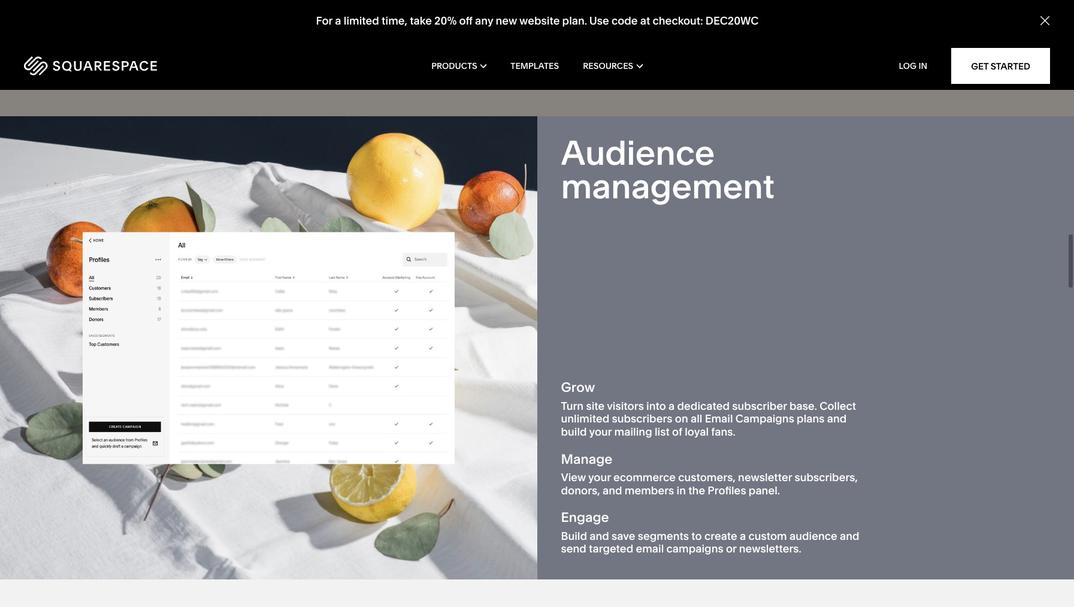 Task type: locate. For each thing, give the bounding box(es) containing it.
a right or
[[740, 529, 746, 543]]

targeted
[[589, 542, 634, 556]]

0 vertical spatial a
[[335, 14, 341, 28]]

newsletters.
[[740, 542, 802, 556]]

turn
[[561, 399, 584, 413]]

mailing
[[615, 425, 653, 439]]

list
[[655, 425, 670, 439]]

engage
[[561, 510, 609, 526]]

2 horizontal spatial a
[[740, 529, 746, 543]]

to
[[692, 529, 702, 543]]

dec20wc
[[706, 14, 759, 28]]

any
[[475, 14, 493, 28]]

manage
[[561, 451, 613, 467]]

20%
[[434, 14, 457, 28]]

on
[[675, 412, 689, 426]]

collect
[[820, 399, 857, 413]]

1 vertical spatial a
[[669, 399, 675, 413]]

take
[[410, 14, 432, 28]]

2 vertical spatial a
[[740, 529, 746, 543]]

grow
[[561, 380, 595, 396]]

products
[[432, 61, 478, 71]]

log             in link
[[899, 61, 928, 71]]

into
[[647, 399, 667, 413]]

get started link
[[952, 48, 1051, 84]]

templates
[[511, 61, 559, 71]]

plan.
[[562, 14, 587, 28]]

loyal
[[685, 425, 709, 439]]

and inside grow turn site visitors into a dedicated subscriber base. collect unlimited subscribers on all email campaigns plans and build your mailing list of loyal fans.
[[828, 412, 847, 426]]

a right for
[[335, 14, 341, 28]]

the
[[689, 483, 706, 497]]

donors,
[[561, 483, 601, 497]]

base.
[[790, 399, 818, 413]]

1 vertical spatial your
[[589, 471, 611, 484]]

audience
[[790, 529, 838, 543]]

your
[[590, 425, 612, 439], [589, 471, 611, 484]]

log
[[899, 61, 917, 71]]

gomi.design
[[118, 55, 192, 69]]

checkout:
[[653, 14, 703, 28]]

a right into
[[669, 399, 675, 413]]

and
[[828, 412, 847, 426], [603, 483, 623, 497], [590, 529, 610, 543], [840, 529, 860, 543]]

campaigns
[[667, 542, 724, 556]]

plans
[[797, 412, 825, 426]]

use
[[589, 14, 609, 28]]

engage build and save segments to create a custom audience and send targeted email campaigns or newsletters.
[[561, 510, 860, 556]]

your down site
[[590, 425, 612, 439]]

0 vertical spatial your
[[590, 425, 612, 439]]

unlimited
[[561, 412, 610, 426]]

or
[[726, 542, 737, 556]]

newsletter
[[739, 471, 793, 484]]

profiles
[[708, 483, 747, 497]]

0 horizontal spatial a
[[335, 14, 341, 28]]

a inside grow turn site visitors into a dedicated subscriber base. collect unlimited subscribers on all email campaigns plans and build your mailing list of loyal fans.
[[669, 399, 675, 413]]

products button
[[432, 42, 487, 90]]

a inside engage build and save segments to create a custom audience and send targeted email campaigns or newsletters.
[[740, 529, 746, 543]]

in
[[919, 61, 928, 71]]

customers,
[[679, 471, 736, 484]]

ecommerce
[[614, 471, 676, 484]]

subscriber
[[733, 399, 787, 413]]

a
[[335, 14, 341, 28], [669, 399, 675, 413], [740, 529, 746, 543]]

and inside manage view your ecommerce customers, newsletter subscribers, donors, and members in the profiles panel.
[[603, 483, 623, 497]]

dedicated
[[678, 399, 730, 413]]

1 horizontal spatial a
[[669, 399, 675, 413]]

and right donors,
[[603, 483, 623, 497]]

off
[[459, 14, 473, 28]]

gomi.design link
[[118, 55, 192, 69]]

of
[[673, 425, 683, 439]]

customer profiles ui image
[[83, 232, 455, 464]]

and right plans
[[828, 412, 847, 426]]

create
[[705, 529, 738, 543]]

your down the manage
[[589, 471, 611, 484]]



Task type: describe. For each thing, give the bounding box(es) containing it.
build
[[561, 529, 587, 543]]

site
[[587, 399, 605, 413]]

in
[[677, 483, 686, 497]]

fruits on a tablecloth image
[[0, 117, 537, 579]]

members
[[625, 483, 675, 497]]

your inside manage view your ecommerce customers, newsletter subscribers, donors, and members in the profiles panel.
[[589, 471, 611, 484]]

build
[[561, 425, 587, 439]]

email
[[705, 412, 734, 426]]

for a limited time, take 20% off any new website plan. use code at checkout: dec20wc
[[316, 14, 759, 28]]

squarespace logo image
[[24, 56, 157, 76]]

started
[[991, 60, 1031, 72]]

templates link
[[511, 42, 559, 90]]

fans.
[[712, 425, 736, 439]]

email
[[636, 542, 664, 556]]

resources button
[[583, 42, 643, 90]]

squarespace logo link
[[24, 56, 229, 76]]

at
[[640, 14, 650, 28]]

and right audience
[[840, 529, 860, 543]]

all
[[691, 412, 703, 426]]

save
[[612, 529, 636, 543]]

audience
[[561, 133, 715, 173]]

code
[[612, 14, 638, 28]]

panel.
[[749, 483, 781, 497]]

get
[[972, 60, 989, 72]]

new
[[496, 14, 517, 28]]

get started
[[972, 60, 1031, 72]]

audience management
[[561, 133, 775, 207]]

time,
[[382, 14, 407, 28]]

grow turn site visitors into a dedicated subscriber base. collect unlimited subscribers on all email campaigns plans and build your mailing list of loyal fans.
[[561, 380, 857, 439]]

campaigns
[[736, 412, 795, 426]]

view
[[561, 471, 586, 484]]

limited
[[344, 14, 379, 28]]

resources
[[583, 61, 634, 71]]

custom
[[749, 529, 788, 543]]

subscribers,
[[795, 471, 858, 484]]

segments
[[638, 529, 689, 543]]

your inside grow turn site visitors into a dedicated subscriber base. collect unlimited subscribers on all email campaigns plans and build your mailing list of loyal fans.
[[590, 425, 612, 439]]

for
[[316, 14, 332, 28]]

subscribers
[[612, 412, 673, 426]]

log             in
[[899, 61, 928, 71]]

manage view your ecommerce customers, newsletter subscribers, donors, and members in the profiles panel.
[[561, 451, 858, 497]]

send
[[561, 542, 587, 556]]

and down engage
[[590, 529, 610, 543]]

visitors
[[607, 399, 644, 413]]

gomi website image
[[741, 0, 957, 68]]

website
[[519, 14, 560, 28]]

management
[[561, 166, 775, 207]]



Task type: vqa. For each thing, say whether or not it's contained in the screenshot.
the Add Oranssi to your favorites list icon
no



